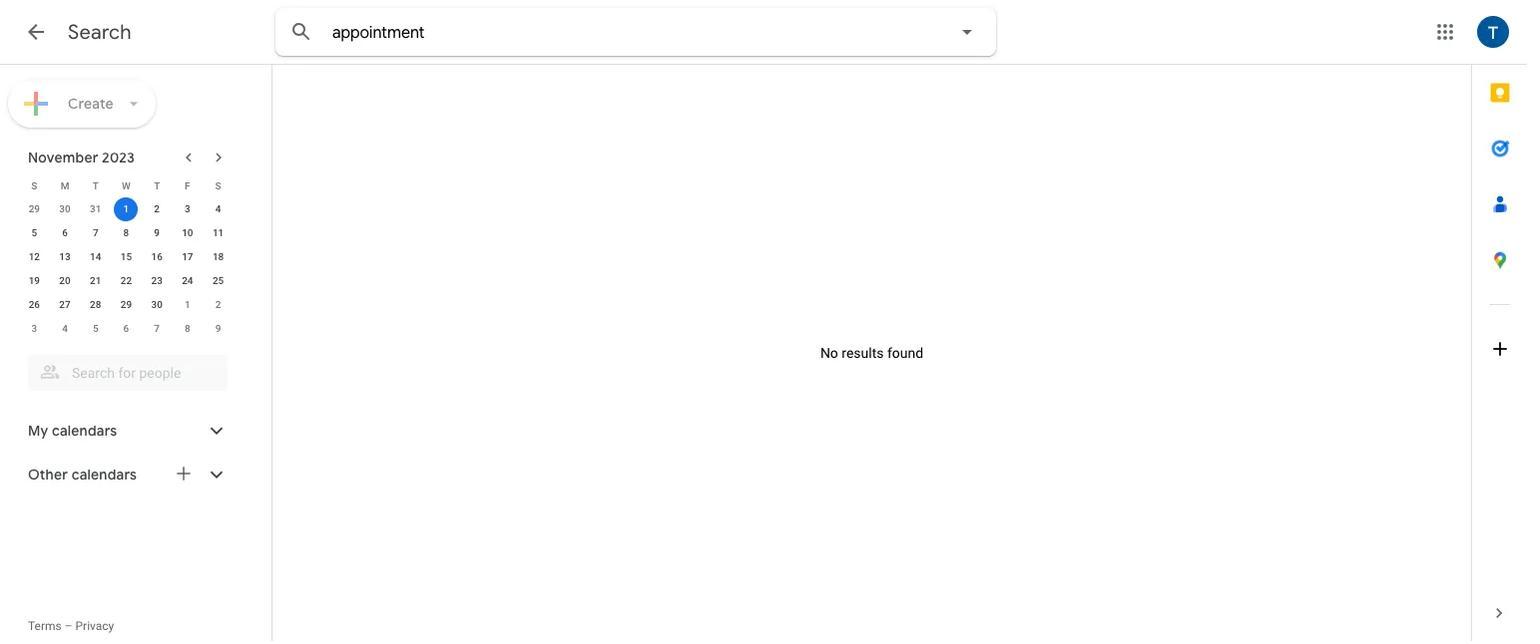 Task type: vqa. For each thing, say whether or not it's contained in the screenshot.


Task type: describe. For each thing, give the bounding box(es) containing it.
24
[[182, 276, 193, 286]]

30 for 30 october element
[[59, 204, 71, 215]]

1 for 1, today element
[[123, 204, 129, 215]]

21 element
[[84, 270, 108, 293]]

terms link
[[28, 620, 62, 634]]

no
[[820, 345, 838, 361]]

calendars for my calendars
[[52, 422, 117, 440]]

1, today element
[[114, 198, 138, 222]]

row containing 12
[[19, 246, 234, 270]]

5 december element
[[84, 317, 108, 341]]

26 element
[[22, 293, 46, 317]]

0 vertical spatial 7
[[93, 228, 98, 239]]

2 december element
[[206, 293, 230, 317]]

16 element
[[145, 246, 169, 270]]

my
[[28, 422, 48, 440]]

0 horizontal spatial 5
[[31, 228, 37, 239]]

28
[[90, 299, 101, 310]]

other
[[28, 466, 68, 484]]

19
[[29, 276, 40, 286]]

2 t from the left
[[154, 180, 160, 191]]

search
[[68, 20, 132, 45]]

31
[[90, 204, 101, 215]]

my calendars
[[28, 422, 117, 440]]

found
[[887, 345, 923, 361]]

row containing 5
[[19, 222, 234, 246]]

privacy
[[75, 620, 114, 634]]

8 december element
[[176, 317, 200, 341]]

m
[[61, 180, 69, 191]]

1 cell
[[111, 198, 142, 222]]

row containing 26
[[19, 293, 234, 317]]

row containing s
[[19, 174, 234, 198]]

other calendars
[[28, 466, 137, 484]]

29 for "29" element
[[121, 299, 132, 310]]

27 element
[[53, 293, 77, 317]]

27
[[59, 299, 71, 310]]

16
[[151, 252, 163, 263]]

23 element
[[145, 270, 169, 293]]

1 vertical spatial 4
[[62, 323, 68, 334]]

15 element
[[114, 246, 138, 270]]

1 vertical spatial 3
[[31, 323, 37, 334]]

no results found
[[820, 345, 923, 361]]

1 vertical spatial 2
[[215, 299, 221, 310]]

2023
[[102, 149, 135, 167]]

w
[[122, 180, 131, 191]]

go back image
[[24, 20, 48, 44]]

november 2023
[[28, 149, 135, 167]]

9 december element
[[206, 317, 230, 341]]

my calendars button
[[4, 415, 248, 447]]

4 december element
[[53, 317, 77, 341]]

0 vertical spatial 3
[[185, 204, 190, 215]]

17 element
[[176, 246, 200, 270]]

terms
[[28, 620, 62, 634]]

10
[[182, 228, 193, 239]]

row containing 3
[[19, 317, 234, 341]]

0 vertical spatial 9
[[154, 228, 160, 239]]

row containing 19
[[19, 270, 234, 293]]

29 element
[[114, 293, 138, 317]]

21
[[90, 276, 101, 286]]

25
[[213, 276, 224, 286]]

add other calendars image
[[174, 464, 194, 484]]



Task type: locate. For each thing, give the bounding box(es) containing it.
1 row from the top
[[19, 174, 234, 198]]

1 s from the left
[[31, 180, 37, 191]]

5 row from the top
[[19, 270, 234, 293]]

2 s from the left
[[215, 180, 221, 191]]

0 horizontal spatial 4
[[62, 323, 68, 334]]

1 horizontal spatial 3
[[185, 204, 190, 215]]

6
[[62, 228, 68, 239], [123, 323, 129, 334]]

other calendars button
[[4, 459, 248, 491]]

9 up 16
[[154, 228, 160, 239]]

5 down 28 element
[[93, 323, 98, 334]]

1 vertical spatial 30
[[151, 299, 163, 310]]

search heading
[[68, 20, 132, 45]]

s up 29 october element
[[31, 180, 37, 191]]

1 vertical spatial 29
[[121, 299, 132, 310]]

1 horizontal spatial 29
[[121, 299, 132, 310]]

1 vertical spatial 1
[[185, 299, 190, 310]]

30
[[59, 204, 71, 215], [151, 299, 163, 310]]

17
[[182, 252, 193, 263]]

29 left 30 october element
[[29, 204, 40, 215]]

0 vertical spatial calendars
[[52, 422, 117, 440]]

0 vertical spatial 5
[[31, 228, 37, 239]]

2 row from the top
[[19, 198, 234, 222]]

1 vertical spatial 8
[[185, 323, 190, 334]]

november 2023 grid
[[19, 174, 234, 341]]

7 row from the top
[[19, 317, 234, 341]]

25 element
[[206, 270, 230, 293]]

29
[[29, 204, 40, 215], [121, 299, 132, 310]]

1 december element
[[176, 293, 200, 317]]

1 vertical spatial 7
[[154, 323, 160, 334]]

8 down 1 december element
[[185, 323, 190, 334]]

4 up 11
[[215, 204, 221, 215]]

create button
[[8, 80, 156, 128]]

8 down 1, today element
[[123, 228, 129, 239]]

12
[[29, 252, 40, 263]]

1 vertical spatial 6
[[123, 323, 129, 334]]

row containing 29
[[19, 198, 234, 222]]

0 horizontal spatial s
[[31, 180, 37, 191]]

tab list
[[1472, 65, 1527, 586]]

18
[[213, 252, 224, 263]]

t
[[93, 180, 99, 191], [154, 180, 160, 191]]

10 element
[[176, 222, 200, 246]]

0 horizontal spatial 6
[[62, 228, 68, 239]]

3 december element
[[22, 317, 46, 341]]

1 horizontal spatial 30
[[151, 299, 163, 310]]

30 october element
[[53, 198, 77, 222]]

november
[[28, 149, 98, 167]]

29 for 29 october element
[[29, 204, 40, 215]]

1 down the 24 element
[[185, 299, 190, 310]]

26
[[29, 299, 40, 310]]

22 element
[[114, 270, 138, 293]]

20 element
[[53, 270, 77, 293]]

1 horizontal spatial 4
[[215, 204, 221, 215]]

terms – privacy
[[28, 620, 114, 634]]

7 december element
[[145, 317, 169, 341]]

2 right "1" cell
[[154, 204, 160, 215]]

–
[[65, 620, 72, 634]]

14
[[90, 252, 101, 263]]

1 inside cell
[[123, 204, 129, 215]]

6 inside 6 december element
[[123, 323, 129, 334]]

30 for 30 element
[[151, 299, 163, 310]]

11
[[213, 228, 224, 239]]

row group
[[19, 198, 234, 341]]

1 up wednesday
[[123, 204, 129, 215]]

create
[[68, 95, 114, 113]]

search image
[[281, 12, 321, 52]]

0 horizontal spatial 30
[[59, 204, 71, 215]]

11 element
[[206, 222, 230, 246]]

1 horizontal spatial 6
[[123, 323, 129, 334]]

1 horizontal spatial 2
[[215, 299, 221, 310]]

4 row from the top
[[19, 246, 234, 270]]

row
[[19, 174, 234, 198], [19, 198, 234, 222], [19, 222, 234, 246], [19, 246, 234, 270], [19, 270, 234, 293], [19, 293, 234, 317], [19, 317, 234, 341]]

1 vertical spatial 5
[[93, 323, 98, 334]]

privacy link
[[75, 620, 114, 634]]

0 vertical spatial 6
[[62, 228, 68, 239]]

1 for 1 december element
[[185, 299, 190, 310]]

31 october element
[[84, 198, 108, 222]]

5 down 29 october element
[[31, 228, 37, 239]]

Search text field
[[332, 23, 899, 43]]

0 horizontal spatial 8
[[123, 228, 129, 239]]

calendars up other calendars
[[52, 422, 117, 440]]

0 vertical spatial 29
[[29, 204, 40, 215]]

29 october element
[[22, 198, 46, 222]]

1 horizontal spatial 1
[[185, 299, 190, 310]]

6 down "29" element
[[123, 323, 129, 334]]

2 down "25" element
[[215, 299, 221, 310]]

28 element
[[84, 293, 108, 317]]

None search field
[[0, 347, 248, 391]]

7
[[93, 228, 98, 239], [154, 323, 160, 334]]

0 horizontal spatial t
[[93, 180, 99, 191]]

0 vertical spatial 2
[[154, 204, 160, 215]]

row group containing 29
[[19, 198, 234, 341]]

9 down 2 december element
[[215, 323, 221, 334]]

0 horizontal spatial 2
[[154, 204, 160, 215]]

2
[[154, 204, 160, 215], [215, 299, 221, 310]]

None search field
[[276, 8, 996, 56]]

3 row from the top
[[19, 222, 234, 246]]

6 down 30 october element
[[62, 228, 68, 239]]

calendars down my calendars dropdown button on the left bottom of page
[[72, 466, 137, 484]]

9
[[154, 228, 160, 239], [215, 323, 221, 334]]

calendars for other calendars
[[72, 466, 137, 484]]

3 down f
[[185, 204, 190, 215]]

1 horizontal spatial 8
[[185, 323, 190, 334]]

0 horizontal spatial 29
[[29, 204, 40, 215]]

1
[[123, 204, 129, 215], [185, 299, 190, 310]]

19 element
[[22, 270, 46, 293]]

s
[[31, 180, 37, 191], [215, 180, 221, 191]]

12 element
[[22, 246, 46, 270]]

6 december element
[[114, 317, 138, 341]]

f
[[185, 180, 190, 191]]

5
[[31, 228, 37, 239], [93, 323, 98, 334]]

3 down 26 element
[[31, 323, 37, 334]]

1 vertical spatial calendars
[[72, 466, 137, 484]]

0 horizontal spatial 3
[[31, 323, 37, 334]]

18 element
[[206, 246, 230, 270]]

0 horizontal spatial 9
[[154, 228, 160, 239]]

0 vertical spatial 4
[[215, 204, 221, 215]]

1 horizontal spatial 5
[[93, 323, 98, 334]]

0 vertical spatial 8
[[123, 228, 129, 239]]

22
[[121, 276, 132, 286]]

6 row from the top
[[19, 293, 234, 317]]

t up 31
[[93, 180, 99, 191]]

30 down 23 element
[[151, 299, 163, 310]]

29 down 22 element on the left of the page
[[121, 299, 132, 310]]

0 horizontal spatial 1
[[123, 204, 129, 215]]

30 element
[[145, 293, 169, 317]]

4
[[215, 204, 221, 215], [62, 323, 68, 334]]

1 t from the left
[[93, 180, 99, 191]]

1 horizontal spatial 9
[[215, 323, 221, 334]]

24 element
[[176, 270, 200, 293]]

8
[[123, 228, 129, 239], [185, 323, 190, 334]]

7 down 31 october element
[[93, 228, 98, 239]]

13 element
[[53, 246, 77, 270]]

15
[[121, 252, 132, 263]]

0 vertical spatial 30
[[59, 204, 71, 215]]

t left f
[[154, 180, 160, 191]]

30 down m
[[59, 204, 71, 215]]

20
[[59, 276, 71, 286]]

wednesday
[[95, 217, 157, 231]]

0 vertical spatial 1
[[123, 204, 129, 215]]

4 down the 27 element
[[62, 323, 68, 334]]

calendars
[[52, 422, 117, 440], [72, 466, 137, 484]]

1 horizontal spatial s
[[215, 180, 221, 191]]

3
[[185, 204, 190, 215], [31, 323, 37, 334]]

23
[[151, 276, 163, 286]]

search options image
[[947, 12, 987, 52]]

13
[[59, 252, 71, 263]]

14 element
[[84, 246, 108, 270]]

1 horizontal spatial t
[[154, 180, 160, 191]]

1 vertical spatial 9
[[215, 323, 221, 334]]

7 down 30 element
[[154, 323, 160, 334]]

Search for people text field
[[40, 355, 216, 391]]

s right f
[[215, 180, 221, 191]]

1 horizontal spatial 7
[[154, 323, 160, 334]]

0 horizontal spatial 7
[[93, 228, 98, 239]]

results
[[842, 345, 884, 361]]



